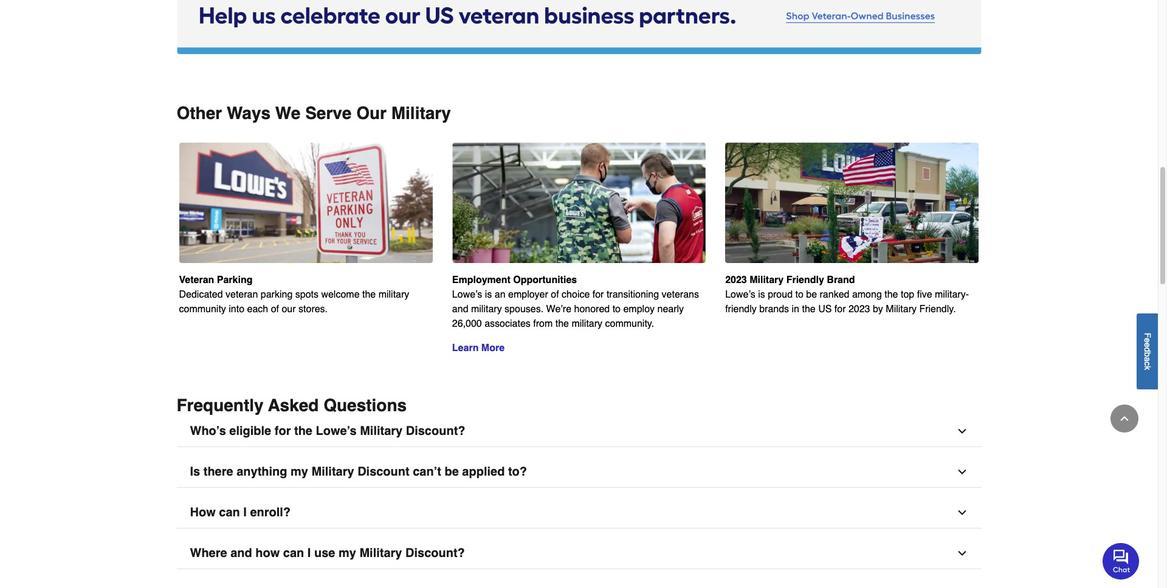 Task type: vqa. For each thing, say whether or not it's contained in the screenshot.
the Stainless within SAMSUNG 27-CU FT FRENCH DOOR REFRIGERATOR WITH DUAL ICE MAKER (FINGERPRINT RESISTANT STAINLESS STEEL) ENERGY STAR
no



Task type: describe. For each thing, give the bounding box(es) containing it.
the inside veteran parking dedicated veteran parking spots welcome the military community into each of our stores.
[[362, 290, 376, 301]]

ranked
[[820, 290, 850, 301]]

help us celebrate our us veteran business partners. image
[[177, 0, 982, 55]]

transitioning
[[607, 289, 659, 300]]

c
[[1143, 362, 1153, 366]]

employ
[[624, 304, 655, 315]]

26,000
[[452, 319, 482, 330]]

chevron down image inside the how can i enroll? button
[[956, 507, 968, 519]]

1 horizontal spatial can
[[283, 547, 304, 561]]

1 vertical spatial 2023
[[849, 304, 871, 315]]

proud
[[768, 290, 793, 301]]

enroll?
[[250, 506, 291, 520]]

our
[[356, 103, 387, 123]]

anything
[[237, 465, 287, 479]]

veteran parking dedicated veteran parking spots welcome the military community into each of our stores.
[[179, 275, 409, 315]]

scroll to top element
[[1111, 405, 1139, 433]]

the right in
[[802, 304, 816, 315]]

for inside button
[[275, 424, 291, 438]]

frequently
[[177, 396, 264, 415]]

veteran
[[226, 290, 258, 301]]

frequently asked questions
[[177, 396, 407, 415]]

employment
[[452, 275, 511, 286]]

nearly
[[658, 304, 684, 315]]

spouses.
[[505, 304, 544, 315]]

1 horizontal spatial military
[[471, 304, 502, 315]]

f e e d b a c k button
[[1137, 314, 1158, 390]]

military inside 'button'
[[312, 465, 354, 479]]

we
[[275, 103, 301, 123]]

serve
[[305, 103, 352, 123]]

how
[[190, 506, 216, 520]]

in
[[792, 304, 800, 315]]

the inside employment opportunities lowe's is an employer of choice for transitioning veterans and military spouses. we're honored to employ nearly 26,000 associates from the military community.
[[556, 319, 569, 330]]

parking
[[217, 275, 253, 286]]

asked
[[268, 396, 319, 415]]

other ways we serve our military
[[177, 103, 451, 123]]

lowe's inside employment opportunities lowe's is an employer of choice for transitioning veterans and military spouses. we're honored to employ nearly 26,000 associates from the military community.
[[452, 289, 482, 300]]

friendly.
[[920, 304, 956, 315]]

chevron down image for can't
[[956, 466, 968, 478]]

top
[[901, 290, 915, 301]]

military right the use
[[360, 547, 402, 561]]

0 vertical spatial i
[[243, 506, 247, 520]]

more
[[482, 343, 505, 354]]

f e e d b a c k
[[1143, 333, 1153, 370]]

where and how can i use my military discount?
[[190, 547, 465, 561]]

be inside 'button'
[[445, 465, 459, 479]]

eligible
[[229, 424, 271, 438]]

questions
[[324, 396, 407, 415]]

how can i enroll? button
[[177, 498, 982, 529]]

an
[[495, 289, 506, 300]]

b
[[1143, 352, 1153, 357]]

use
[[314, 547, 335, 561]]

dedicated
[[179, 290, 223, 301]]

0 vertical spatial can
[[219, 506, 240, 520]]

my inside button
[[339, 547, 356, 561]]

k
[[1143, 366, 1153, 370]]

be inside 2023 military friendly brand lowe's is proud to be ranked among the top five military- friendly brands in the us for 2023 by military friendly.
[[807, 290, 817, 301]]

we're
[[546, 304, 572, 315]]

for inside 2023 military friendly brand lowe's is proud to be ranked among the top five military- friendly brands in the us for 2023 by military friendly.
[[835, 304, 846, 315]]

lowe's for 2023 military friendly brand lowe's is proud to be ranked among the top five military- friendly brands in the us for 2023 by military friendly.
[[726, 290, 756, 301]]

there
[[204, 465, 233, 479]]

military-
[[935, 290, 969, 301]]

chevron down image for my
[[956, 548, 968, 560]]

how can i enroll?
[[190, 506, 291, 520]]

2 discount? from the top
[[406, 547, 465, 561]]

2023 military friendly brand lowe's is proud to be ranked among the top five military- friendly brands in the us for 2023 by military friendly.
[[726, 275, 969, 315]]

2 e from the top
[[1143, 343, 1153, 348]]

f
[[1143, 333, 1153, 338]]

military down top
[[886, 304, 917, 315]]

community
[[179, 304, 226, 315]]

stores.
[[299, 304, 328, 315]]

brands
[[760, 304, 789, 315]]

spots
[[295, 290, 319, 301]]

0 vertical spatial 2023
[[726, 275, 747, 286]]

to inside employment opportunities lowe's is an employer of choice for transitioning veterans and military spouses. we're honored to employ nearly 26,000 associates from the military community.
[[613, 304, 621, 315]]

and inside employment opportunities lowe's is an employer of choice for transitioning veterans and military spouses. we're honored to employ nearly 26,000 associates from the military community.
[[452, 304, 469, 315]]

friendly
[[787, 275, 825, 286]]

to inside 2023 military friendly brand lowe's is proud to be ranked among the top five military- friendly brands in the us for 2023 by military friendly.
[[796, 290, 804, 301]]



Task type: locate. For each thing, give the bounding box(es) containing it.
1 horizontal spatial of
[[551, 289, 559, 300]]

the right welcome
[[362, 290, 376, 301]]

1 horizontal spatial my
[[339, 547, 356, 561]]

0 horizontal spatial of
[[271, 304, 279, 315]]

associates
[[485, 319, 531, 330]]

to
[[796, 290, 804, 301], [613, 304, 621, 315]]

0 horizontal spatial 2023
[[726, 275, 747, 286]]

learn
[[452, 343, 479, 354]]

the down we're
[[556, 319, 569, 330]]

military inside veteran parking dedicated veteran parking spots welcome the military community into each of our stores.
[[379, 290, 409, 301]]

lowe's down the "employment" on the top left of the page
[[452, 289, 482, 300]]

e up the b
[[1143, 343, 1153, 348]]

of up we're
[[551, 289, 559, 300]]

where
[[190, 547, 227, 561]]

for up honored
[[593, 289, 604, 300]]

0 horizontal spatial lowe's
[[316, 424, 357, 438]]

military right welcome
[[379, 290, 409, 301]]

my inside 'button'
[[291, 465, 308, 479]]

2 horizontal spatial military
[[572, 319, 603, 330]]

discount
[[358, 465, 410, 479]]

of inside veteran parking dedicated veteran parking spots welcome the military community into each of our stores.
[[271, 304, 279, 315]]

for inside employment opportunities lowe's is an employer of choice for transitioning veterans and military spouses. we're honored to employ nearly 26,000 associates from the military community.
[[593, 289, 604, 300]]

for right us
[[835, 304, 846, 315]]

1 horizontal spatial lowe's
[[452, 289, 482, 300]]

1 horizontal spatial for
[[593, 289, 604, 300]]

2023 down among
[[849, 304, 871, 315]]

of inside employment opportunities lowe's is an employer of choice for transitioning veterans and military spouses. we're honored to employ nearly 26,000 associates from the military community.
[[551, 289, 559, 300]]

military right our
[[391, 103, 451, 123]]

is left an
[[485, 289, 492, 300]]

to up in
[[796, 290, 804, 301]]

0 horizontal spatial to
[[613, 304, 621, 315]]

applied
[[462, 465, 505, 479]]

a veteran only parking sign outside a lowe's store. image
[[179, 142, 433, 263]]

is
[[190, 465, 200, 479]]

0 vertical spatial for
[[593, 289, 604, 300]]

be down "friendly"
[[807, 290, 817, 301]]

1 horizontal spatial 2023
[[849, 304, 871, 315]]

1 horizontal spatial be
[[807, 290, 817, 301]]

military down who's eligible for the lowe's military discount? at the left bottom of page
[[312, 465, 354, 479]]

my
[[291, 465, 308, 479], [339, 547, 356, 561]]

chat invite button image
[[1103, 543, 1140, 580]]

parking
[[261, 290, 293, 301]]

honored
[[574, 304, 610, 315]]

where and how can i use my military discount? button
[[177, 539, 982, 570]]

my right the use
[[339, 547, 356, 561]]

who's
[[190, 424, 226, 438]]

1 vertical spatial my
[[339, 547, 356, 561]]

2 vertical spatial for
[[275, 424, 291, 438]]

military up the proud
[[750, 275, 784, 286]]

brand
[[827, 275, 855, 286]]

e up d
[[1143, 338, 1153, 343]]

1 vertical spatial be
[[445, 465, 459, 479]]

choice
[[562, 289, 590, 300]]

be right can't
[[445, 465, 459, 479]]

2023
[[726, 275, 747, 286], [849, 304, 871, 315]]

chevron down image inside the where and how can i use my military discount? button
[[956, 548, 968, 560]]

0 vertical spatial military
[[379, 290, 409, 301]]

1 horizontal spatial i
[[308, 547, 311, 561]]

is inside employment opportunities lowe's is an employer of choice for transitioning veterans and military spouses. we're honored to employ nearly 26,000 associates from the military community.
[[485, 289, 492, 300]]

military down questions
[[360, 424, 403, 438]]

0 horizontal spatial is
[[485, 289, 492, 300]]

to up community.
[[613, 304, 621, 315]]

i left the use
[[308, 547, 311, 561]]

0 horizontal spatial my
[[291, 465, 308, 479]]

of
[[551, 289, 559, 300], [271, 304, 279, 315]]

community.
[[605, 319, 654, 330]]

and
[[452, 304, 469, 315], [231, 547, 252, 561]]

each
[[247, 304, 268, 315]]

lowe's for who's eligible for the lowe's military discount?
[[316, 424, 357, 438]]

a
[[1143, 357, 1153, 362]]

2 horizontal spatial lowe's
[[726, 290, 756, 301]]

1 vertical spatial i
[[308, 547, 311, 561]]

a lowe's associate in a camo vest talking with a lowe's red vest associate in the garden center. image
[[452, 142, 706, 263]]

us
[[819, 304, 832, 315]]

is inside 2023 military friendly brand lowe's is proud to be ranked among the top five military- friendly brands in the us for 2023 by military friendly.
[[758, 290, 765, 301]]

chevron down image
[[956, 426, 968, 438], [956, 466, 968, 478], [956, 507, 968, 519], [956, 548, 968, 560]]

military down an
[[471, 304, 502, 315]]

is there anything my military discount can't be applied to? button
[[177, 457, 982, 488]]

and inside the where and how can i use my military discount? button
[[231, 547, 252, 561]]

1 vertical spatial can
[[283, 547, 304, 561]]

can't
[[413, 465, 441, 479]]

0 horizontal spatial and
[[231, 547, 252, 561]]

my right anything
[[291, 465, 308, 479]]

0 horizontal spatial for
[[275, 424, 291, 438]]

the inside button
[[294, 424, 313, 438]]

ways
[[227, 103, 271, 123]]

who's eligible for the lowe's military discount?
[[190, 424, 466, 438]]

the down asked
[[294, 424, 313, 438]]

0 horizontal spatial military
[[379, 290, 409, 301]]

learn more link
[[452, 343, 505, 354]]

1 vertical spatial for
[[835, 304, 846, 315]]

i left enroll?
[[243, 506, 247, 520]]

1 chevron down image from the top
[[956, 426, 968, 438]]

and left how
[[231, 547, 252, 561]]

0 vertical spatial of
[[551, 289, 559, 300]]

0 horizontal spatial be
[[445, 465, 459, 479]]

is there anything my military discount can't be applied to?
[[190, 465, 527, 479]]

and up 26,000
[[452, 304, 469, 315]]

1 vertical spatial military
[[471, 304, 502, 315]]

4 chevron down image from the top
[[956, 548, 968, 560]]

lowe's up friendly at the right of the page
[[726, 290, 756, 301]]

military
[[391, 103, 451, 123], [750, 275, 784, 286], [886, 304, 917, 315], [360, 424, 403, 438], [312, 465, 354, 479], [360, 547, 402, 561]]

1 discount? from the top
[[406, 424, 466, 438]]

of left our
[[271, 304, 279, 315]]

welcome
[[321, 290, 360, 301]]

e
[[1143, 338, 1153, 343], [1143, 343, 1153, 348]]

military down honored
[[572, 319, 603, 330]]

the
[[362, 290, 376, 301], [885, 290, 898, 301], [802, 304, 816, 315], [556, 319, 569, 330], [294, 424, 313, 438]]

2 horizontal spatial for
[[835, 304, 846, 315]]

1 horizontal spatial to
[[796, 290, 804, 301]]

who's eligible for the lowe's military discount? button
[[177, 416, 982, 447]]

lowe's inside 2023 military friendly brand lowe's is proud to be ranked among the top five military- friendly brands in the us for 2023 by military friendly.
[[726, 290, 756, 301]]

0 horizontal spatial can
[[219, 506, 240, 520]]

1 vertical spatial of
[[271, 304, 279, 315]]

friendly
[[726, 304, 757, 315]]

by
[[873, 304, 884, 315]]

the left top
[[885, 290, 898, 301]]

1 vertical spatial to
[[613, 304, 621, 315]]

2 chevron down image from the top
[[956, 466, 968, 478]]

i
[[243, 506, 247, 520], [308, 547, 311, 561]]

how
[[256, 547, 280, 561]]

to?
[[508, 465, 527, 479]]

1 vertical spatial discount?
[[406, 547, 465, 561]]

for
[[593, 289, 604, 300], [835, 304, 846, 315], [275, 424, 291, 438]]

1 vertical spatial and
[[231, 547, 252, 561]]

opportunities
[[513, 275, 577, 286]]

is left the proud
[[758, 290, 765, 301]]

2 vertical spatial military
[[572, 319, 603, 330]]

1 e from the top
[[1143, 338, 1153, 343]]

0 vertical spatial discount?
[[406, 424, 466, 438]]

veteran
[[179, 275, 214, 286]]

into
[[229, 304, 245, 315]]

lowe's down questions
[[316, 424, 357, 438]]

learn more
[[452, 343, 505, 354]]

lowe's
[[452, 289, 482, 300], [726, 290, 756, 301], [316, 424, 357, 438]]

0 vertical spatial to
[[796, 290, 804, 301]]

a parking space decorated for memorial day with an american flag, flowers and a banner. image
[[726, 142, 979, 263]]

0 vertical spatial my
[[291, 465, 308, 479]]

can
[[219, 506, 240, 520], [283, 547, 304, 561]]

1 horizontal spatial is
[[758, 290, 765, 301]]

for down frequently asked questions
[[275, 424, 291, 438]]

2023 up friendly at the right of the page
[[726, 275, 747, 286]]

0 horizontal spatial i
[[243, 506, 247, 520]]

employer
[[508, 289, 548, 300]]

veterans
[[662, 289, 699, 300]]

d
[[1143, 348, 1153, 352]]

chevron down image inside is there anything my military discount can't be applied to? 'button'
[[956, 466, 968, 478]]

among
[[853, 290, 882, 301]]

chevron down image inside who's eligible for the lowe's military discount? button
[[956, 426, 968, 438]]

chevron up image
[[1119, 413, 1131, 425]]

be
[[807, 290, 817, 301], [445, 465, 459, 479]]

0 vertical spatial and
[[452, 304, 469, 315]]

from
[[533, 319, 553, 330]]

lowe's inside button
[[316, 424, 357, 438]]

1 horizontal spatial and
[[452, 304, 469, 315]]

other
[[177, 103, 222, 123]]

chevron down image for discount?
[[956, 426, 968, 438]]

discount?
[[406, 424, 466, 438], [406, 547, 465, 561]]

our
[[282, 304, 296, 315]]

employment opportunities lowe's is an employer of choice for transitioning veterans and military spouses. we're honored to employ nearly 26,000 associates from the military community.
[[452, 275, 699, 330]]

five
[[917, 290, 933, 301]]

0 vertical spatial be
[[807, 290, 817, 301]]

3 chevron down image from the top
[[956, 507, 968, 519]]



